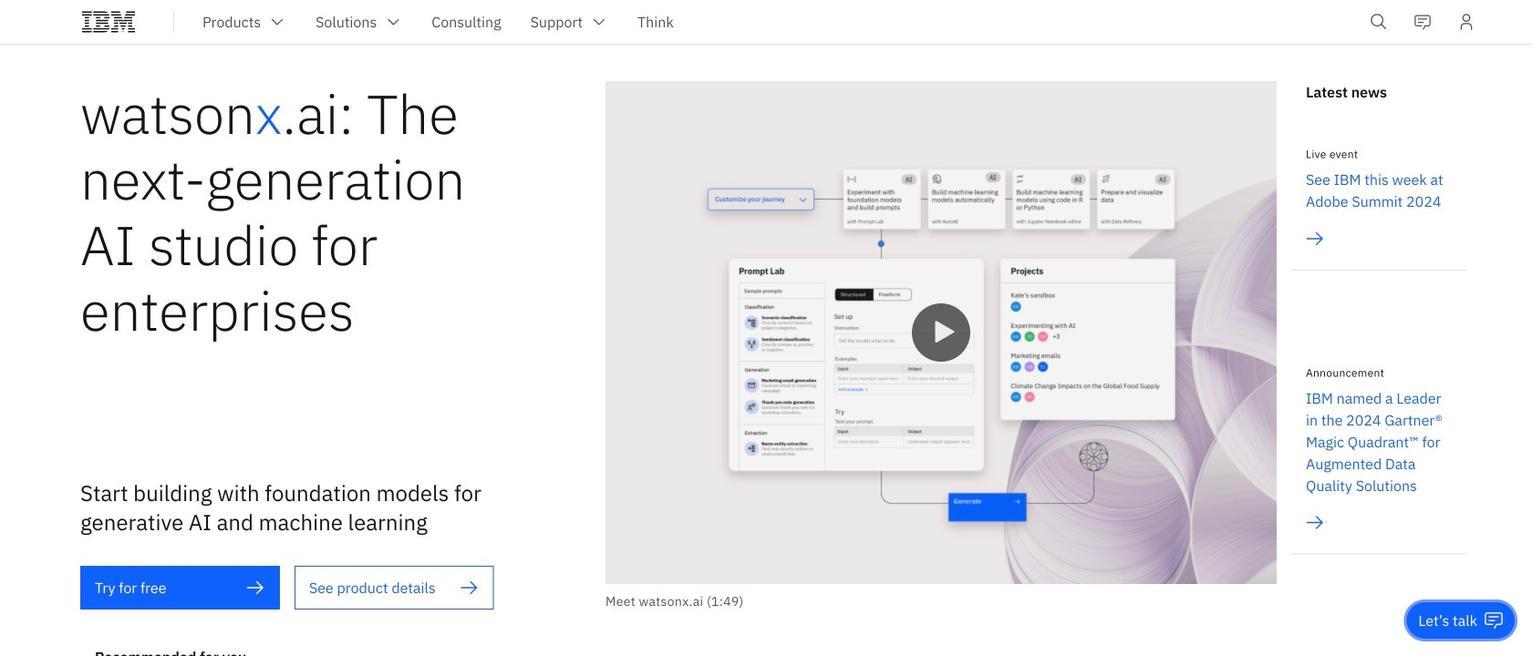 Task type: locate. For each thing, give the bounding box(es) containing it.
let's talk element
[[1418, 611, 1477, 631]]



